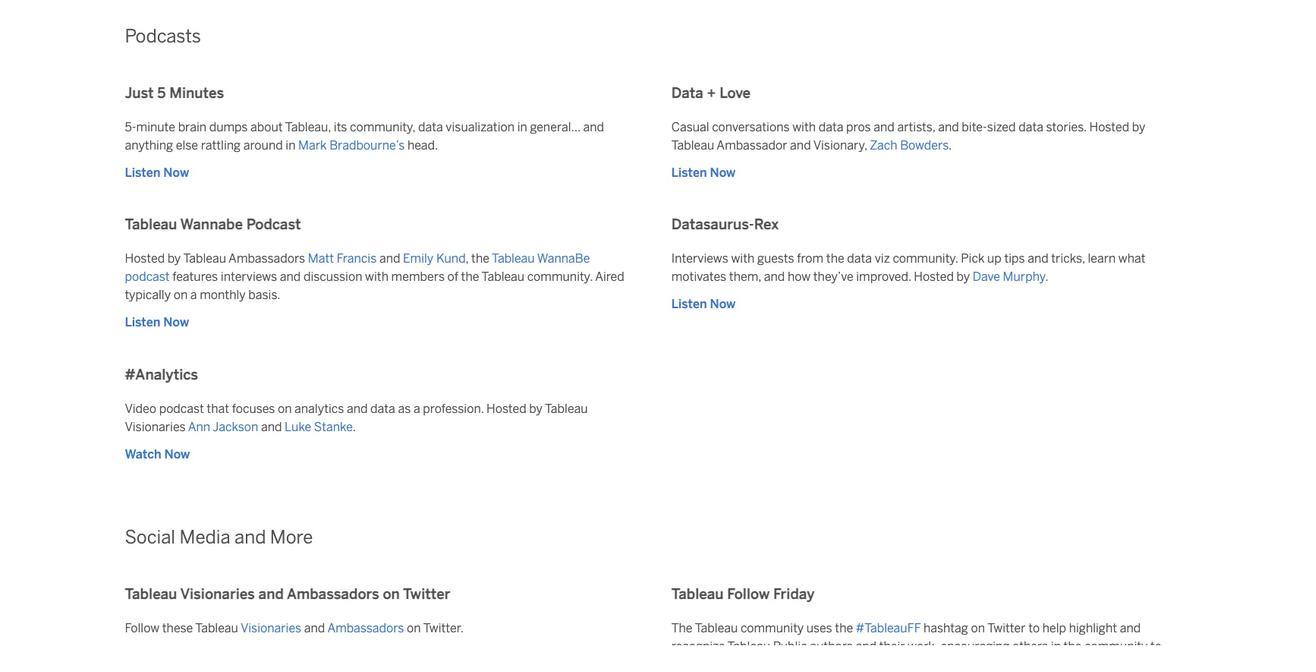 Task type: describe. For each thing, give the bounding box(es) containing it.
0 horizontal spatial twitter
[[403, 586, 451, 603]]

that
[[207, 401, 229, 416]]

guests
[[758, 251, 794, 266]]

zach
[[870, 138, 898, 152]]

mark
[[298, 138, 327, 152]]

basis.
[[249, 288, 281, 302]]

data
[[672, 84, 704, 101]]

and down 'focuses'
[[261, 420, 282, 434]]

by inside video podcast that focuses on analytics and data as a profession. hosted by tableau visionaries
[[529, 401, 543, 416]]

and up the zach
[[874, 120, 895, 134]]

how
[[788, 270, 811, 284]]

hosted inside video podcast that focuses on analytics and data as a profession. hosted by tableau visionaries
[[487, 401, 527, 416]]

visionary,
[[814, 138, 868, 152]]

their
[[880, 639, 905, 646]]

tableau wannabe podcast
[[125, 251, 590, 284]]

emily kund link
[[403, 251, 466, 266]]

others
[[1013, 639, 1049, 646]]

tableau,
[[285, 120, 331, 134]]

and down tableau visionaries and ambassadors on twitter
[[304, 621, 325, 636]]

dumps
[[209, 120, 248, 134]]

the inside features interviews and discussion with members of the tableau community. aired typically on a monthly basis.
[[461, 270, 479, 284]]

ann jackson link
[[188, 420, 258, 434]]

tableau wannabe podcast link
[[125, 251, 590, 284]]

motivates
[[672, 270, 727, 284]]

and right the highlight
[[1120, 621, 1141, 636]]

and left their
[[856, 639, 877, 646]]

datasaurus-
[[672, 216, 754, 233]]

just 5 minutes
[[125, 84, 224, 101]]

these
[[162, 621, 193, 636]]

ambassadors for and
[[287, 586, 379, 603]]

help
[[1043, 621, 1067, 636]]

casual
[[672, 120, 709, 134]]

luke
[[285, 420, 311, 434]]

1 vertical spatial visionaries
[[180, 586, 255, 603]]

members
[[391, 270, 445, 284]]

hosted inside interviews with guests from the data viz community. pick up tips and tricks, learn what motivates them, and how they've improved. hosted by
[[914, 270, 954, 284]]

profession.
[[423, 401, 484, 416]]

features interviews and discussion with members of the tableau community. aired typically on a monthly basis.
[[125, 270, 625, 302]]

its
[[334, 120, 347, 134]]

visualization
[[446, 120, 515, 134]]

uses
[[807, 621, 833, 636]]

twitter.
[[423, 621, 464, 636]]

2 vertical spatial ambassadors
[[327, 621, 404, 636]]

tableau inside tableau wannabe podcast
[[492, 251, 535, 266]]

typically
[[125, 288, 171, 302]]

1 vertical spatial follow
[[125, 621, 160, 636]]

on inside features interviews and discussion with members of the tableau community. aired typically on a monthly basis.
[[174, 288, 188, 302]]

mark bradbourne's head.
[[298, 138, 438, 152]]

rattling
[[201, 138, 241, 152]]

ann jackson and luke stanke .
[[188, 420, 356, 434]]

anything
[[125, 138, 173, 152]]

rex
[[754, 216, 779, 233]]

authors
[[810, 639, 853, 646]]

them,
[[729, 270, 761, 284]]

on inside the hashtag on twitter to help highlight and recognize tableau public authors and their work, encouraging others in the community t
[[971, 621, 985, 636]]

casual conversations with data pros and artists, and bite-sized data stories. hosted by tableau ambassador and visionary,
[[672, 120, 1146, 152]]

general…
[[530, 120, 581, 134]]

about
[[251, 120, 283, 134]]

on inside video podcast that focuses on analytics and data as a profession. hosted by tableau visionaries
[[278, 401, 292, 416]]

by inside interviews with guests from the data viz community. pick up tips and tricks, learn what motivates them, and how they've improved. hosted by
[[957, 270, 970, 284]]

tableau visionaries and ambassadors on twitter
[[125, 586, 451, 603]]

bite-
[[962, 120, 987, 134]]

ambassadors for tableau
[[229, 251, 305, 266]]

tableau inside casual conversations with data pros and artists, and bite-sized data stories. hosted by tableau ambassador and visionary,
[[672, 138, 714, 152]]

datasaurus-rex
[[672, 216, 779, 233]]

podcast inside tableau wannabe podcast
[[125, 270, 170, 284]]

with inside casual conversations with data pros and artists, and bite-sized data stories. hosted by tableau ambassador and visionary,
[[793, 120, 816, 134]]

,
[[466, 251, 469, 266]]

and down guests
[[764, 270, 785, 284]]

and inside the 5-minute brain dumps about tableau, its community, data visualization in general… and anything else rattling around in
[[583, 120, 604, 134]]

the right ,
[[471, 251, 490, 266]]

listen now for tableau
[[125, 315, 189, 330]]

on left twitter. on the left of page
[[407, 621, 421, 636]]

hashtag on twitter to help highlight and recognize tableau public authors and their work, encouraging others in the community t
[[672, 621, 1162, 646]]

data + love
[[672, 84, 751, 101]]

#tableauff link
[[856, 621, 921, 636]]

tableau follow friday
[[672, 586, 815, 603]]

listen for datasaurus-
[[672, 297, 707, 311]]

dave murphy link
[[973, 270, 1046, 284]]

more
[[270, 527, 313, 548]]

and left emily
[[379, 251, 400, 266]]

listen for just
[[125, 165, 160, 180]]

now for 5
[[163, 165, 189, 180]]

watch
[[125, 447, 161, 461]]

now for +
[[710, 165, 736, 180]]

hosted up typically
[[125, 251, 165, 266]]

aired
[[595, 270, 625, 284]]

discussion
[[304, 270, 362, 284]]

. for datasaurus-rex
[[1046, 270, 1049, 284]]

data inside the 5-minute brain dumps about tableau, its community, data visualization in general… and anything else rattling around in
[[418, 120, 443, 134]]

#tableauff
[[856, 621, 921, 636]]

data inside interviews with guests from the data viz community. pick up tips and tricks, learn what motivates them, and how they've improved. hosted by
[[847, 251, 872, 266]]

media
[[180, 527, 230, 548]]

and up 'murphy'
[[1028, 251, 1049, 266]]

listen for tableau
[[125, 315, 160, 330]]

zach bowders link
[[870, 138, 949, 152]]

tricks,
[[1052, 251, 1085, 266]]

the up the authors
[[835, 621, 853, 636]]

social media and more
[[125, 527, 313, 548]]

2 vertical spatial visionaries
[[241, 621, 301, 636]]

they've
[[814, 270, 854, 284]]

murphy
[[1003, 270, 1046, 284]]

just
[[125, 84, 154, 101]]

the tableau community uses the #tableauff
[[672, 621, 921, 636]]

a inside video podcast that focuses on analytics and data as a profession. hosted by tableau visionaries
[[414, 401, 420, 416]]

artists,
[[898, 120, 936, 134]]

now for rex
[[710, 297, 736, 311]]

listen now link for just
[[125, 163, 189, 182]]

recognize
[[672, 639, 725, 646]]

now right watch
[[164, 447, 190, 461]]

the
[[672, 621, 693, 636]]

by inside casual conversations with data pros and artists, and bite-sized data stories. hosted by tableau ambassador and visionary,
[[1132, 120, 1146, 134]]

1 vertical spatial in
[[286, 138, 296, 152]]

tableau inside features interviews and discussion with members of the tableau community. aired typically on a monthly basis.
[[482, 270, 525, 284]]



Task type: locate. For each thing, give the bounding box(es) containing it.
a right as
[[414, 401, 420, 416]]

listen now for just
[[125, 165, 189, 180]]

the right the of
[[461, 270, 479, 284]]

listen
[[125, 165, 160, 180], [672, 165, 707, 180], [672, 297, 707, 311], [125, 315, 160, 330]]

0 horizontal spatial community
[[741, 621, 804, 636]]

0 horizontal spatial .
[[353, 420, 356, 434]]

1 horizontal spatial twitter
[[988, 621, 1026, 636]]

0 horizontal spatial community.
[[527, 270, 593, 284]]

and inside video podcast that focuses on analytics and data as a profession. hosted by tableau visionaries
[[347, 401, 368, 416]]

highlight
[[1069, 621, 1117, 636]]

.
[[949, 138, 952, 152], [1046, 270, 1049, 284], [353, 420, 356, 434]]

community. inside interviews with guests from the data viz community. pick up tips and tricks, learn what motivates them, and how they've improved. hosted by
[[893, 251, 959, 266]]

listen now link down casual at the top
[[672, 163, 736, 182]]

0 horizontal spatial a
[[190, 288, 197, 302]]

from
[[797, 251, 824, 266]]

ambassadors
[[229, 251, 305, 266], [287, 586, 379, 603], [327, 621, 404, 636]]

focuses
[[232, 401, 275, 416]]

5
[[157, 84, 166, 101]]

community. inside features interviews and discussion with members of the tableau community. aired typically on a monthly basis.
[[527, 270, 593, 284]]

listen now down motivates
[[672, 297, 736, 311]]

stanke
[[314, 420, 353, 434]]

1 horizontal spatial follow
[[727, 586, 770, 603]]

francis
[[337, 251, 377, 266]]

on up ann jackson and luke stanke .
[[278, 401, 292, 416]]

0 vertical spatial community.
[[893, 251, 959, 266]]

friday
[[773, 586, 815, 603]]

follow left friday
[[727, 586, 770, 603]]

in inside the hashtag on twitter to help highlight and recognize tableau public authors and their work, encouraging others in the community t
[[1051, 639, 1061, 646]]

tableau wannabe podcast
[[125, 216, 301, 233]]

twitter up twitter. on the left of page
[[403, 586, 451, 603]]

5-minute brain dumps about tableau, its community, data visualization in general… and anything else rattling around in
[[125, 120, 604, 152]]

listen now for datasaurus-
[[672, 297, 736, 311]]

follow these tableau visionaries and ambassadors on twitter.
[[125, 621, 464, 636]]

visionaries inside video podcast that focuses on analytics and data as a profession. hosted by tableau visionaries
[[125, 420, 186, 434]]

with inside interviews with guests from the data viz community. pick up tips and tricks, learn what motivates them, and how they've improved. hosted by
[[731, 251, 755, 266]]

community. down 'wannabe' at the top
[[527, 270, 593, 284]]

data left as
[[370, 401, 395, 416]]

the
[[471, 251, 490, 266], [827, 251, 845, 266], [461, 270, 479, 284], [835, 621, 853, 636], [1064, 639, 1082, 646]]

love
[[720, 84, 751, 101]]

else
[[176, 138, 198, 152]]

now
[[163, 165, 189, 180], [710, 165, 736, 180], [710, 297, 736, 311], [163, 315, 189, 330], [164, 447, 190, 461]]

in
[[517, 120, 527, 134], [286, 138, 296, 152], [1051, 639, 1061, 646]]

social
[[125, 527, 175, 548]]

a down features
[[190, 288, 197, 302]]

follow left these
[[125, 621, 160, 636]]

listen for data
[[672, 165, 707, 180]]

podcast inside video podcast that focuses on analytics and data as a profession. hosted by tableau visionaries
[[159, 401, 204, 416]]

data up visionary,
[[819, 120, 844, 134]]

hosted
[[1090, 120, 1130, 134], [125, 251, 165, 266], [914, 270, 954, 284], [487, 401, 527, 416]]

jackson
[[213, 420, 258, 434]]

mark bradbourne's link
[[298, 138, 405, 152]]

0 vertical spatial a
[[190, 288, 197, 302]]

on down features
[[174, 288, 188, 302]]

in left the general…
[[517, 120, 527, 134]]

1 horizontal spatial a
[[414, 401, 420, 416]]

5-
[[125, 120, 136, 134]]

and down the hosted by tableau ambassadors matt francis and emily kund , the
[[280, 270, 301, 284]]

bowders
[[900, 138, 949, 152]]

the inside the hashtag on twitter to help highlight and recognize tableau public authors and their work, encouraging others in the community t
[[1064, 639, 1082, 646]]

dave murphy .
[[973, 270, 1049, 284]]

video podcast that focuses on analytics and data as a profession. hosted by tableau visionaries
[[125, 401, 588, 434]]

stories.
[[1046, 120, 1087, 134]]

watch now link
[[125, 445, 190, 463]]

listen now down typically
[[125, 315, 189, 330]]

interviews
[[672, 251, 729, 266]]

up
[[988, 251, 1002, 266]]

podcast
[[246, 216, 301, 233]]

listen now link down anything
[[125, 163, 189, 182]]

1 horizontal spatial community
[[1085, 639, 1148, 646]]

2 vertical spatial in
[[1051, 639, 1061, 646]]

tableau inside the hashtag on twitter to help highlight and recognize tableau public authors and their work, encouraging others in the community t
[[728, 639, 771, 646]]

visionaries link
[[241, 621, 301, 636]]

0 vertical spatial visionaries
[[125, 420, 186, 434]]

twitter inside the hashtag on twitter to help highlight and recognize tableau public authors and their work, encouraging others in the community t
[[988, 621, 1026, 636]]

listen down anything
[[125, 165, 160, 180]]

visionaries down video
[[125, 420, 186, 434]]

listen down motivates
[[672, 297, 707, 311]]

visionaries down tableau visionaries and ambassadors on twitter
[[241, 621, 301, 636]]

public
[[773, 639, 807, 646]]

ambassadors link
[[327, 621, 404, 636]]

with up visionary,
[[793, 120, 816, 134]]

and right the general…
[[583, 120, 604, 134]]

hosted right improved.
[[914, 270, 954, 284]]

listen now link for tableau
[[125, 313, 189, 332]]

in down 'help'
[[1051, 639, 1061, 646]]

0 horizontal spatial with
[[365, 270, 389, 284]]

video
[[125, 401, 156, 416]]

in left mark
[[286, 138, 296, 152]]

tableau inside video podcast that focuses on analytics and data as a profession. hosted by tableau visionaries
[[545, 401, 588, 416]]

listen now link down typically
[[125, 313, 189, 332]]

around
[[243, 138, 283, 152]]

2 horizontal spatial .
[[1046, 270, 1049, 284]]

data right sized
[[1019, 120, 1044, 134]]

0 vertical spatial follow
[[727, 586, 770, 603]]

podcast up typically
[[125, 270, 170, 284]]

the inside interviews with guests from the data viz community. pick up tips and tricks, learn what motivates them, and how they've improved. hosted by
[[827, 251, 845, 266]]

data left viz
[[847, 251, 872, 266]]

with down francis
[[365, 270, 389, 284]]

zach bowders .
[[870, 138, 952, 152]]

podcast up ann
[[159, 401, 204, 416]]

with up the them,
[[731, 251, 755, 266]]

sized
[[987, 120, 1016, 134]]

1 horizontal spatial in
[[517, 120, 527, 134]]

2 vertical spatial .
[[353, 420, 356, 434]]

minute
[[136, 120, 175, 134]]

twitter
[[403, 586, 451, 603], [988, 621, 1026, 636]]

listen down casual at the top
[[672, 165, 707, 180]]

and left more
[[235, 527, 266, 548]]

on up encouraging
[[971, 621, 985, 636]]

1 horizontal spatial community.
[[893, 251, 959, 266]]

0 vertical spatial .
[[949, 138, 952, 152]]

what
[[1119, 251, 1146, 266]]

0 vertical spatial ambassadors
[[229, 251, 305, 266]]

now for wannabe
[[163, 315, 189, 330]]

1 vertical spatial podcast
[[159, 401, 204, 416]]

1 vertical spatial ambassadors
[[287, 586, 379, 603]]

to
[[1029, 621, 1040, 636]]

improved.
[[856, 270, 911, 284]]

2 horizontal spatial in
[[1051, 639, 1061, 646]]

and left visionary,
[[790, 138, 811, 152]]

1 horizontal spatial .
[[949, 138, 952, 152]]

2 horizontal spatial with
[[793, 120, 816, 134]]

the up they've
[[827, 251, 845, 266]]

hosted inside casual conversations with data pros and artists, and bite-sized data stories. hosted by tableau ambassador and visionary,
[[1090, 120, 1130, 134]]

as
[[398, 401, 411, 416]]

community inside the hashtag on twitter to help highlight and recognize tableau public authors and their work, encouraging others in the community t
[[1085, 639, 1148, 646]]

0 horizontal spatial follow
[[125, 621, 160, 636]]

listen now down anything
[[125, 165, 189, 180]]

encouraging
[[941, 639, 1010, 646]]

and inside features interviews and discussion with members of the tableau community. aired typically on a monthly basis.
[[280, 270, 301, 284]]

0 horizontal spatial in
[[286, 138, 296, 152]]

interviews
[[221, 270, 277, 284]]

1 vertical spatial community.
[[527, 270, 593, 284]]

hosted right stories.
[[1090, 120, 1130, 134]]

now down the them,
[[710, 297, 736, 311]]

1 vertical spatial .
[[1046, 270, 1049, 284]]

listen now link
[[125, 163, 189, 182], [672, 163, 736, 182], [672, 295, 736, 313], [125, 313, 189, 332]]

0 vertical spatial podcast
[[125, 270, 170, 284]]

0 vertical spatial in
[[517, 120, 527, 134]]

a
[[190, 288, 197, 302], [414, 401, 420, 416]]

now down "ambassador"
[[710, 165, 736, 180]]

kund
[[436, 251, 466, 266]]

head.
[[408, 138, 438, 152]]

. for data + love
[[949, 138, 952, 152]]

a inside features interviews and discussion with members of the tableau community. aired typically on a monthly basis.
[[190, 288, 197, 302]]

and
[[583, 120, 604, 134], [874, 120, 895, 134], [938, 120, 959, 134], [790, 138, 811, 152], [379, 251, 400, 266], [1028, 251, 1049, 266], [280, 270, 301, 284], [764, 270, 785, 284], [347, 401, 368, 416], [261, 420, 282, 434], [235, 527, 266, 548], [259, 586, 284, 603], [304, 621, 325, 636], [1120, 621, 1141, 636], [856, 639, 877, 646]]

data inside video podcast that focuses on analytics and data as a profession. hosted by tableau visionaries
[[370, 401, 395, 416]]

bradbourne's
[[330, 138, 405, 152]]

features
[[172, 270, 218, 284]]

emily
[[403, 251, 434, 266]]

1 vertical spatial a
[[414, 401, 420, 416]]

and left bite-
[[938, 120, 959, 134]]

the down 'help'
[[1064, 639, 1082, 646]]

community. right viz
[[893, 251, 959, 266]]

0 vertical spatial with
[[793, 120, 816, 134]]

ambassador
[[717, 138, 788, 152]]

with inside features interviews and discussion with members of the tableau community. aired typically on a monthly basis.
[[365, 270, 389, 284]]

tips
[[1005, 251, 1025, 266]]

matt
[[308, 251, 334, 266]]

community up public
[[741, 621, 804, 636]]

brain
[[178, 120, 206, 134]]

1 vertical spatial community
[[1085, 639, 1148, 646]]

interviews with guests from the data viz community. pick up tips and tricks, learn what motivates them, and how they've improved. hosted by
[[672, 251, 1146, 284]]

community.
[[893, 251, 959, 266], [527, 270, 593, 284]]

1 horizontal spatial with
[[731, 251, 755, 266]]

and up visionaries link
[[259, 586, 284, 603]]

monthly
[[200, 288, 246, 302]]

of
[[448, 270, 458, 284]]

hosted right profession. at left
[[487, 401, 527, 416]]

1 vertical spatial twitter
[[988, 621, 1026, 636]]

dave
[[973, 270, 1001, 284]]

podcasts
[[125, 25, 201, 47]]

now down typically
[[163, 315, 189, 330]]

hashtag
[[924, 621, 969, 636]]

now down else
[[163, 165, 189, 180]]

data up head. on the left of the page
[[418, 120, 443, 134]]

1 vertical spatial with
[[731, 251, 755, 266]]

listen now down casual at the top
[[672, 165, 736, 180]]

listen now link for data
[[672, 163, 736, 182]]

2 vertical spatial with
[[365, 270, 389, 284]]

watch now
[[125, 447, 190, 461]]

listen down typically
[[125, 315, 160, 330]]

0 vertical spatial community
[[741, 621, 804, 636]]

listen now link for datasaurus-
[[672, 295, 736, 313]]

minutes
[[169, 84, 224, 101]]

wannabe
[[180, 216, 243, 233]]

0 vertical spatial twitter
[[403, 586, 451, 603]]

listen now link down motivates
[[672, 295, 736, 313]]

hosted by tableau ambassadors matt francis and emily kund , the
[[125, 251, 492, 266]]

conversations
[[712, 120, 790, 134]]

twitter left to at the right bottom of page
[[988, 621, 1026, 636]]

on up ambassadors link
[[383, 586, 400, 603]]

community down the highlight
[[1085, 639, 1148, 646]]

matt francis link
[[308, 251, 377, 266]]

listen now for data
[[672, 165, 736, 180]]

wannabe
[[537, 251, 590, 266]]

and up stanke
[[347, 401, 368, 416]]

pick
[[961, 251, 985, 266]]

visionaries up these
[[180, 586, 255, 603]]



Task type: vqa. For each thing, say whether or not it's contained in the screenshot.
Add Favorite BUTTON
no



